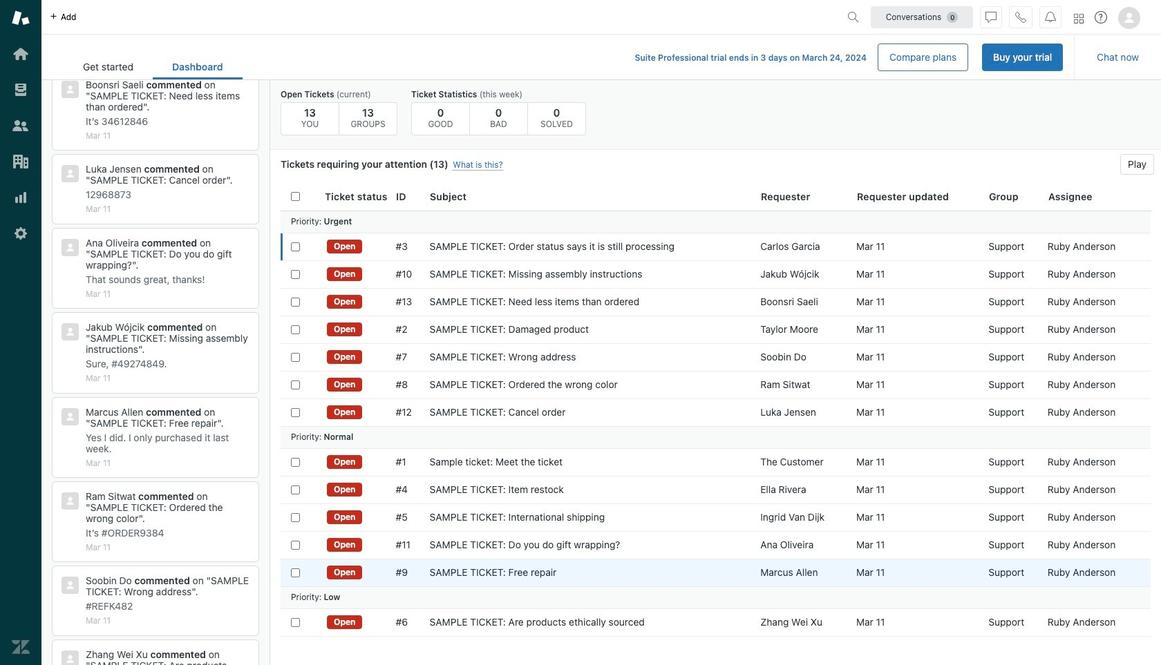 Task type: locate. For each thing, give the bounding box(es) containing it.
grid
[[270, 183, 1162, 666]]

zendesk support image
[[12, 9, 30, 27]]

March 24, 2024 text field
[[802, 53, 867, 63]]

zendesk image
[[12, 639, 30, 657]]

views image
[[12, 81, 30, 99]]

tab list
[[64, 54, 242, 80]]

tab
[[64, 54, 153, 80]]

customers image
[[12, 117, 30, 135]]

None checkbox
[[291, 408, 300, 417], [291, 486, 300, 495], [291, 619, 300, 628], [291, 408, 300, 417], [291, 486, 300, 495], [291, 619, 300, 628]]

button displays agent's chat status as invisible. image
[[986, 11, 997, 22]]

get started image
[[12, 45, 30, 63]]

organizations image
[[12, 153, 30, 171]]

None checkbox
[[291, 242, 300, 251], [291, 270, 300, 279], [291, 298, 300, 307], [291, 325, 300, 334], [291, 353, 300, 362], [291, 381, 300, 390], [291, 458, 300, 467], [291, 513, 300, 522], [291, 541, 300, 550], [291, 569, 300, 578], [291, 242, 300, 251], [291, 270, 300, 279], [291, 298, 300, 307], [291, 325, 300, 334], [291, 353, 300, 362], [291, 381, 300, 390], [291, 458, 300, 467], [291, 513, 300, 522], [291, 541, 300, 550], [291, 569, 300, 578]]



Task type: describe. For each thing, give the bounding box(es) containing it.
reporting image
[[12, 189, 30, 207]]

Select All Tickets checkbox
[[291, 192, 300, 201]]

main element
[[0, 0, 41, 666]]

get help image
[[1095, 11, 1108, 24]]

notifications image
[[1046, 11, 1057, 22]]

admin image
[[12, 225, 30, 243]]

zendesk products image
[[1075, 13, 1084, 23]]



